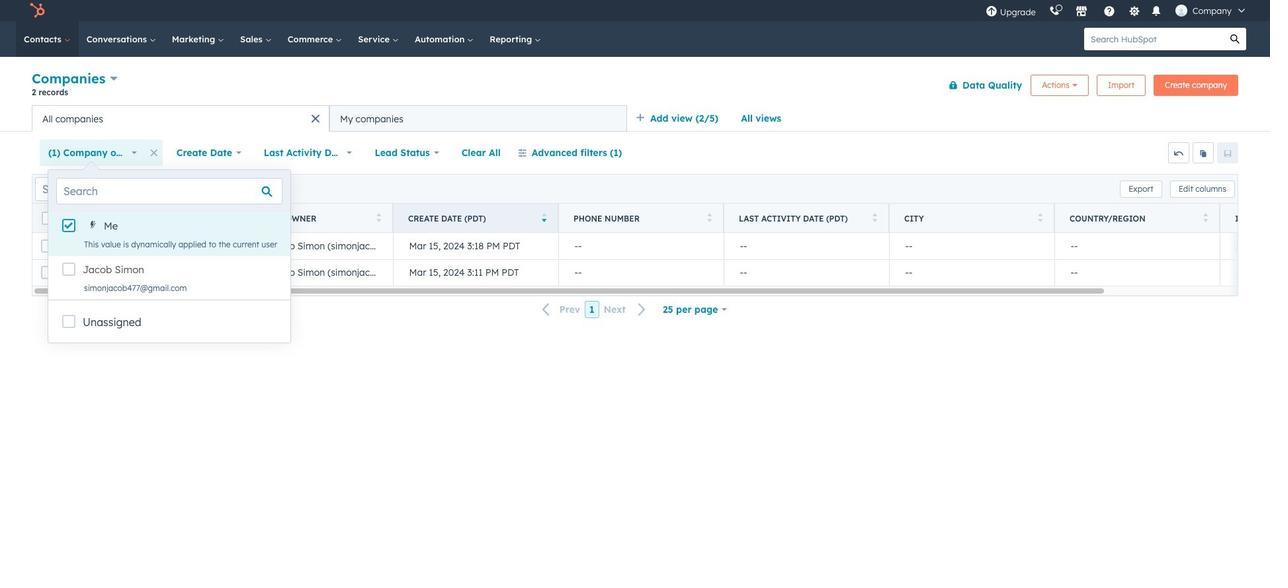 Task type: locate. For each thing, give the bounding box(es) containing it.
Search HubSpot search field
[[1085, 28, 1224, 50]]

2 press to sort. element from the left
[[376, 213, 381, 224]]

menu
[[979, 0, 1255, 21]]

banner
[[32, 68, 1239, 105]]

press to sort. image
[[211, 213, 216, 222], [376, 213, 381, 222], [873, 213, 878, 222], [1038, 213, 1043, 222], [1204, 213, 1209, 222]]

list box
[[48, 212, 291, 300]]

pagination navigation
[[535, 301, 654, 319]]

press to sort. image
[[707, 213, 712, 222]]

5 press to sort. element from the left
[[1038, 213, 1043, 224]]

6 press to sort. element from the left
[[1204, 213, 1209, 224]]

Search search field
[[56, 178, 283, 205]]

press to sort. element
[[211, 213, 216, 224], [376, 213, 381, 224], [707, 213, 712, 224], [873, 213, 878, 224], [1038, 213, 1043, 224], [1204, 213, 1209, 224]]



Task type: vqa. For each thing, say whether or not it's contained in the screenshot.
Thumbsdown image at the bottom left
no



Task type: describe. For each thing, give the bounding box(es) containing it.
3 press to sort. element from the left
[[707, 213, 712, 224]]

3 press to sort. image from the left
[[873, 213, 878, 222]]

descending sort. press to sort ascending. image
[[542, 213, 547, 222]]

2 press to sort. image from the left
[[376, 213, 381, 222]]

1 press to sort. element from the left
[[211, 213, 216, 224]]

marketplaces image
[[1076, 6, 1088, 18]]

descending sort. press to sort ascending. element
[[542, 213, 547, 224]]

4 press to sort. element from the left
[[873, 213, 878, 224]]

5 press to sort. image from the left
[[1204, 213, 1209, 222]]

Search name, phone, or domain search field
[[35, 177, 196, 201]]

4 press to sort. image from the left
[[1038, 213, 1043, 222]]

1 press to sort. image from the left
[[211, 213, 216, 222]]

jacob simon image
[[1176, 5, 1188, 17]]



